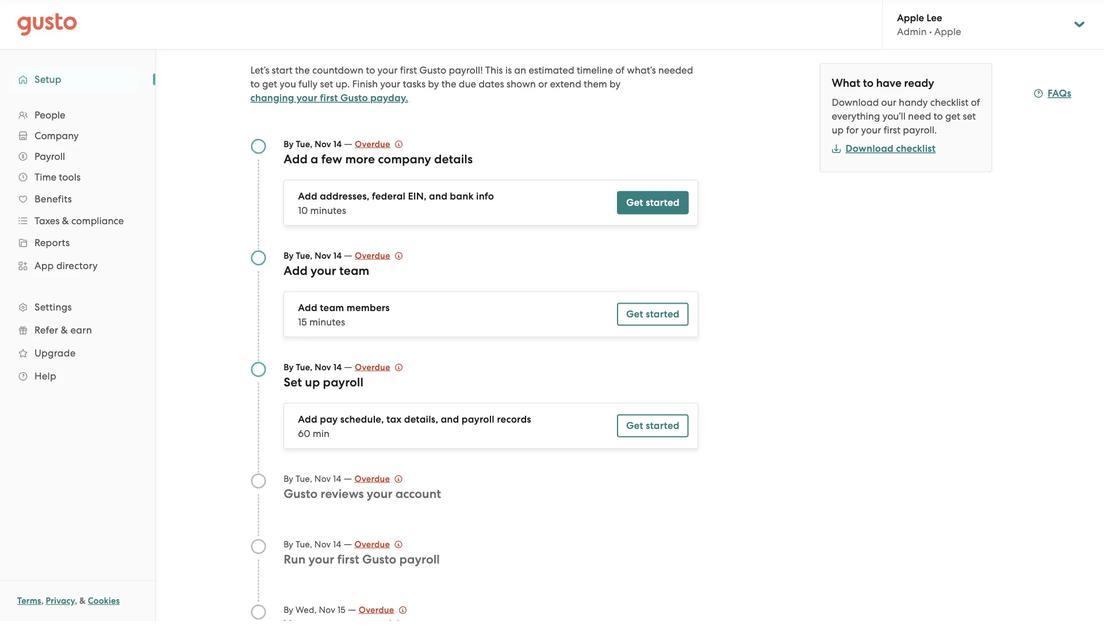 Task type: describe. For each thing, give the bounding box(es) containing it.
by wed, nov 15 —
[[284, 604, 359, 615]]

finish
[[352, 78, 378, 90]]

add a few more company details
[[284, 152, 473, 166]]

app
[[35, 260, 54, 272]]

finish your tasks by the due dates shown or extend them by changing your first gusto payday.
[[251, 78, 621, 104]]

terms , privacy , & cookies
[[17, 596, 120, 607]]

1 started from the top
[[646, 197, 680, 209]]

tue, for run your first gusto payroll
[[296, 539, 312, 550]]

by for add a few more company details
[[284, 139, 294, 149]]

1 vertical spatial checklist
[[897, 143, 936, 155]]

overdue for your
[[355, 474, 390, 484]]

taxes & compliance
[[35, 215, 124, 227]]

up.
[[336, 78, 350, 90]]

extend
[[550, 78, 582, 90]]

your inside download our handy checklist of everything you'll need to get set up for your first payroll.
[[862, 124, 882, 136]]

overdue for few
[[355, 139, 391, 149]]

overdue for first
[[355, 539, 390, 550]]

changing
[[251, 92, 294, 104]]

overdue for payroll
[[355, 362, 391, 373]]

nov for few
[[315, 139, 331, 149]]

have
[[877, 77, 902, 90]]

upgrade
[[35, 348, 76, 359]]

let's start the countdown to your first gusto payroll! this is an estimated                     timeline of what's needed to get you fully set up.
[[251, 64, 694, 90]]

benefits
[[35, 193, 72, 205]]

tue, for add your team
[[296, 251, 313, 261]]

is
[[506, 64, 512, 76]]

first inside "finish your tasks by the due dates shown or extend them by changing your first gusto payday."
[[320, 92, 338, 104]]

get started for payroll
[[627, 420, 680, 432]]

tax
[[387, 414, 402, 426]]

lee
[[927, 12, 943, 23]]

let's
[[251, 64, 270, 76]]

details
[[434, 152, 473, 166]]

estimated
[[529, 64, 575, 76]]

nov inside by wed, nov 15 —
[[319, 605, 336, 615]]

14 for your
[[333, 474, 342, 484]]

bank
[[450, 190, 474, 202]]

payroll
[[35, 151, 65, 162]]

members
[[347, 302, 390, 314]]

payroll button
[[12, 146, 144, 167]]

circle blank image
[[251, 539, 267, 555]]

tasks
[[403, 78, 426, 90]]

by tue, nov 14 — for your
[[284, 473, 355, 484]]

run your first gusto payroll
[[284, 552, 440, 567]]

faqs
[[1048, 87, 1072, 99]]

tue, for set up payroll
[[296, 362, 313, 373]]

by for run your first gusto payroll
[[284, 539, 294, 550]]

overdue button for first
[[355, 538, 403, 552]]

reviews
[[321, 487, 364, 501]]

needed
[[659, 64, 694, 76]]

— for your
[[344, 473, 352, 484]]

upgrade link
[[12, 343, 144, 364]]

and inside add pay schedule, tax details, and payroll records 60 min
[[441, 414, 459, 426]]

refer & earn link
[[12, 320, 144, 341]]

1 , from the left
[[41, 596, 44, 607]]

benefits link
[[12, 189, 144, 209]]

get for add your team
[[627, 308, 644, 320]]

to down let's
[[251, 78, 260, 90]]

nov for payroll
[[315, 362, 331, 373]]

run
[[284, 552, 306, 567]]

2 vertical spatial payroll
[[400, 552, 440, 567]]

you
[[280, 78, 296, 90]]

your up the payday.
[[381, 78, 401, 90]]

set inside download our handy checklist of everything you'll need to get set up for your first payroll.
[[963, 110, 977, 122]]

company
[[35, 130, 79, 142]]

the inside let's start the countdown to your first gusto payroll! this is an estimated                     timeline of what's needed to get you fully set up.
[[295, 64, 310, 76]]

more
[[346, 152, 375, 166]]

by for set up payroll
[[284, 362, 294, 373]]

home image
[[17, 13, 77, 36]]

details,
[[404, 414, 439, 426]]

0 horizontal spatial payroll
[[323, 375, 364, 390]]

download for download checklist
[[846, 143, 894, 155]]

1 get started button from the top
[[617, 191, 689, 214]]

taxes & compliance button
[[12, 211, 144, 231]]

min
[[313, 428, 330, 439]]

of inside download our handy checklist of everything you'll need to get set up for your first payroll.
[[972, 97, 981, 108]]

addresses,
[[320, 190, 370, 202]]

your down fully
[[297, 92, 318, 104]]

add your team
[[284, 264, 370, 278]]

for
[[847, 124, 859, 136]]

terms
[[17, 596, 41, 607]]

overdue button for few
[[355, 137, 403, 151]]

to inside download our handy checklist of everything you'll need to get set up for your first payroll.
[[934, 110, 944, 122]]

the inside "finish your tasks by the due dates shown or extend them by changing your first gusto payday."
[[442, 78, 457, 90]]

get started for team
[[627, 308, 680, 320]]

add for add addresses, federal ein, and bank info 10 minutes
[[298, 190, 318, 202]]

minutes inside add team members 15 minutes
[[310, 316, 345, 328]]

by for add your team
[[284, 251, 294, 261]]

to left have
[[864, 77, 874, 90]]

— for payroll
[[344, 361, 353, 373]]

circle blank image for by tue, nov 14 —
[[251, 473, 267, 489]]

first inside let's start the countdown to your first gusto payroll! this is an estimated                     timeline of what's needed to get you fully set up.
[[400, 64, 417, 76]]

0 vertical spatial team
[[339, 264, 370, 278]]

changing your first gusto payday. button
[[251, 91, 409, 105]]

dates
[[479, 78, 504, 90]]

tue, for add a few more company details
[[296, 139, 313, 149]]

shown
[[507, 78, 536, 90]]

privacy
[[46, 596, 75, 607]]

refer
[[35, 325, 58, 336]]

cookies button
[[88, 594, 120, 608]]

— for first
[[344, 538, 352, 550]]

fully
[[299, 78, 318, 90]]

circle blank image for by wed, nov 15 —
[[251, 604, 267, 621]]

our
[[882, 97, 897, 108]]

2 vertical spatial &
[[79, 596, 86, 607]]

list containing people
[[0, 105, 155, 388]]

set inside let's start the countdown to your first gusto payroll! this is an estimated                     timeline of what's needed to get you fully set up.
[[320, 78, 333, 90]]

60
[[298, 428, 311, 439]]

checklist inside download our handy checklist of everything you'll need to get set up for your first payroll.
[[931, 97, 969, 108]]

add for add pay schedule, tax details, and payroll records 60 min
[[298, 414, 318, 426]]

app directory
[[35, 260, 98, 272]]

nov for your
[[315, 474, 331, 484]]

by tue, nov 14 — for payroll
[[284, 361, 355, 373]]

cookies
[[88, 596, 120, 607]]

& for compliance
[[62, 215, 69, 227]]

admin
[[898, 26, 927, 37]]

by inside by wed, nov 15 —
[[284, 605, 294, 615]]

reports link
[[12, 232, 144, 253]]

wed,
[[296, 605, 317, 615]]

started for add your team
[[646, 308, 680, 320]]

15 for team
[[298, 316, 307, 328]]

ready
[[905, 77, 935, 90]]

0 vertical spatial apple
[[898, 12, 925, 23]]

get for set up payroll
[[627, 420, 644, 432]]

gusto inside let's start the countdown to your first gusto payroll! this is an estimated                     timeline of what's needed to get you fully set up.
[[420, 64, 447, 76]]

terms link
[[17, 596, 41, 607]]

everything
[[832, 110, 881, 122]]

payday.
[[371, 92, 409, 104]]

setup link
[[12, 69, 144, 90]]



Task type: locate. For each thing, give the bounding box(es) containing it.
0 vertical spatial and
[[429, 190, 448, 202]]

by
[[428, 78, 439, 90], [610, 78, 621, 90]]

your right run
[[309, 552, 334, 567]]

minutes down addresses,
[[311, 205, 346, 216]]

minutes
[[311, 205, 346, 216], [310, 316, 345, 328]]

2 14 from the top
[[334, 251, 342, 261]]

first down you'll at the top right of page
[[884, 124, 901, 136]]

6 by from the top
[[284, 605, 294, 615]]

— up the "set up payroll"
[[344, 361, 353, 373]]

14 up few
[[334, 139, 342, 149]]

what's
[[627, 64, 656, 76]]

nov up a
[[315, 139, 331, 149]]

overdue button for team
[[355, 249, 403, 263]]

1 horizontal spatial ,
[[75, 596, 77, 607]]

set up changing your first gusto payday. button
[[320, 78, 333, 90]]

0 horizontal spatial get
[[262, 78, 277, 90]]

a
[[311, 152, 319, 166]]

1 vertical spatial get
[[946, 110, 961, 122]]

1 by tue, nov 14 — from the top
[[284, 138, 355, 149]]

add inside "add addresses, federal ein, and bank info 10 minutes"
[[298, 190, 318, 202]]

your up finish
[[378, 64, 398, 76]]

time tools button
[[12, 167, 144, 188]]

get started button for set up payroll
[[617, 415, 689, 438]]

download down for
[[846, 143, 894, 155]]

tue, up set
[[296, 362, 313, 373]]

setup
[[35, 74, 61, 85]]

•
[[930, 26, 933, 37]]

, left cookies button
[[75, 596, 77, 607]]

list
[[0, 105, 155, 388]]

overdue up gusto reviews your account
[[355, 474, 390, 484]]

1 horizontal spatial payroll
[[400, 552, 440, 567]]

gusto reviews your account
[[284, 487, 441, 501]]

gusto inside "finish your tasks by the due dates shown or extend them by changing your first gusto payday."
[[341, 92, 368, 104]]

1 vertical spatial get
[[627, 308, 644, 320]]

5 by from the top
[[284, 539, 294, 550]]

&
[[62, 215, 69, 227], [61, 325, 68, 336], [79, 596, 86, 607]]

3 get started from the top
[[627, 420, 680, 432]]

add for add team members 15 minutes
[[298, 302, 318, 314]]

nov right wed,
[[319, 605, 336, 615]]

overdue up run your first gusto payroll
[[355, 539, 390, 550]]

0 vertical spatial checklist
[[931, 97, 969, 108]]

by tue, nov 14 — for few
[[284, 138, 355, 149]]

taxes
[[35, 215, 60, 227]]

up left for
[[832, 124, 844, 136]]

payroll.
[[904, 124, 938, 136]]

2 by tue, nov 14 — from the top
[[284, 249, 355, 261]]

nov up add your team
[[315, 251, 331, 261]]

tue, up add your team
[[296, 251, 313, 261]]

company button
[[12, 125, 144, 146]]

started for set up payroll
[[646, 420, 680, 432]]

by tue, nov 14 — up add your team
[[284, 249, 355, 261]]

15 right wed,
[[338, 605, 346, 615]]

first inside download our handy checklist of everything you'll need to get set up for your first payroll.
[[884, 124, 901, 136]]

start
[[272, 64, 293, 76]]

download
[[832, 97, 879, 108], [846, 143, 894, 155]]

by for gusto reviews your account
[[284, 474, 294, 484]]

1 14 from the top
[[334, 139, 342, 149]]

1 by from the top
[[284, 139, 294, 149]]

to up finish
[[366, 64, 375, 76]]

overdue button down run your first gusto payroll
[[359, 603, 407, 617]]

1 horizontal spatial up
[[832, 124, 844, 136]]

1 horizontal spatial by
[[610, 78, 621, 90]]

account
[[396, 487, 441, 501]]

add for add your team
[[284, 264, 308, 278]]

info
[[476, 190, 494, 202]]

0 horizontal spatial ,
[[41, 596, 44, 607]]

0 vertical spatial 15
[[298, 316, 307, 328]]

set right need
[[963, 110, 977, 122]]

and right "ein,"
[[429, 190, 448, 202]]

or
[[539, 78, 548, 90]]

minutes inside "add addresses, federal ein, and bank info 10 minutes"
[[311, 205, 346, 216]]

14 up add your team
[[334, 251, 342, 261]]

overdue button up run your first gusto payroll
[[355, 538, 403, 552]]

nov
[[315, 139, 331, 149], [315, 251, 331, 261], [315, 362, 331, 373], [315, 474, 331, 484], [315, 539, 331, 550], [319, 605, 336, 615]]

4 by from the top
[[284, 474, 294, 484]]

& left earn
[[61, 325, 68, 336]]

countdown
[[312, 64, 364, 76]]

settings
[[35, 302, 72, 313]]

0 vertical spatial circle blank image
[[251, 473, 267, 489]]

time
[[35, 171, 56, 183]]

by tue, nov 14 — up run
[[284, 538, 355, 550]]

& right taxes
[[62, 215, 69, 227]]

get up changing
[[262, 78, 277, 90]]

checklist up need
[[931, 97, 969, 108]]

— up reviews
[[344, 473, 352, 484]]

pay
[[320, 414, 338, 426]]

up right set
[[305, 375, 320, 390]]

by
[[284, 139, 294, 149], [284, 251, 294, 261], [284, 362, 294, 373], [284, 474, 294, 484], [284, 539, 294, 550], [284, 605, 294, 615]]

2 by from the left
[[610, 78, 621, 90]]

gusto navigation element
[[0, 49, 155, 406]]

get inside let's start the countdown to your first gusto payroll! this is an estimated                     timeline of what's needed to get you fully set up.
[[262, 78, 277, 90]]

0 vertical spatial of
[[616, 64, 625, 76]]

download our handy checklist of everything you'll need to get set up for your first payroll.
[[832, 97, 981, 136]]

0 vertical spatial up
[[832, 124, 844, 136]]

get inside download our handy checklist of everything you'll need to get set up for your first payroll.
[[946, 110, 961, 122]]

nov up run your first gusto payroll
[[315, 539, 331, 550]]

by tue, nov 14 — for team
[[284, 249, 355, 261]]

0 horizontal spatial by
[[428, 78, 439, 90]]

0 vertical spatial minutes
[[311, 205, 346, 216]]

team
[[339, 264, 370, 278], [320, 302, 344, 314]]

1 vertical spatial download
[[846, 143, 894, 155]]

your inside let's start the countdown to your first gusto payroll! this is an estimated                     timeline of what's needed to get you fully set up.
[[378, 64, 398, 76]]

0 vertical spatial get
[[627, 197, 644, 209]]

reports
[[35, 237, 70, 249]]

ein,
[[408, 190, 427, 202]]

your
[[378, 64, 398, 76], [381, 78, 401, 90], [297, 92, 318, 104], [862, 124, 882, 136], [311, 264, 337, 278], [367, 487, 393, 501], [309, 552, 334, 567]]

0 horizontal spatial set
[[320, 78, 333, 90]]

by tue, nov 14 — for first
[[284, 538, 355, 550]]

& left cookies
[[79, 596, 86, 607]]

add addresses, federal ein, and bank info 10 minutes
[[298, 190, 494, 216]]

15 inside add team members 15 minutes
[[298, 316, 307, 328]]

14 up the "set up payroll"
[[334, 362, 342, 373]]

15 inside by wed, nov 15 —
[[338, 605, 346, 615]]

people button
[[12, 105, 144, 125]]

download checklist
[[846, 143, 936, 155]]

3 by from the top
[[284, 362, 294, 373]]

1 vertical spatial of
[[972, 97, 981, 108]]

15 down add your team
[[298, 316, 307, 328]]

2 get started from the top
[[627, 308, 680, 320]]

by tue, nov 14 — up reviews
[[284, 473, 355, 484]]

1 vertical spatial up
[[305, 375, 320, 390]]

overdue button for payroll
[[355, 361, 403, 374]]

time tools
[[35, 171, 81, 183]]

10
[[298, 205, 308, 216]]

5 tue, from the top
[[296, 539, 312, 550]]

to right need
[[934, 110, 944, 122]]

privacy link
[[46, 596, 75, 607]]

add inside add team members 15 minutes
[[298, 302, 318, 314]]

— up add your team
[[344, 249, 353, 261]]

3 by tue, nov 14 — from the top
[[284, 361, 355, 373]]

tue, for gusto reviews your account
[[296, 474, 312, 484]]

5 14 from the top
[[333, 539, 342, 550]]

this
[[486, 64, 503, 76]]

your right reviews
[[367, 487, 393, 501]]

, left privacy link
[[41, 596, 44, 607]]

1 by from the left
[[428, 78, 439, 90]]

add inside add pay schedule, tax details, and payroll records 60 min
[[298, 414, 318, 426]]

download for download our handy checklist of everything you'll need to get set up for your first payroll.
[[832, 97, 879, 108]]

overdue button up gusto reviews your account
[[355, 472, 403, 486]]

your up add team members 15 minutes
[[311, 264, 337, 278]]

overdue up add your team
[[355, 251, 391, 261]]

the up fully
[[295, 64, 310, 76]]

2 horizontal spatial payroll
[[462, 414, 495, 426]]

started
[[646, 197, 680, 209], [646, 308, 680, 320], [646, 420, 680, 432]]

14 for payroll
[[334, 362, 342, 373]]

apple lee admin • apple
[[898, 12, 962, 37]]

4 by tue, nov 14 — from the top
[[284, 473, 355, 484]]

1 horizontal spatial set
[[963, 110, 977, 122]]

nov for team
[[315, 251, 331, 261]]

1 circle blank image from the top
[[251, 473, 267, 489]]

0 vertical spatial started
[[646, 197, 680, 209]]

0 vertical spatial payroll
[[323, 375, 364, 390]]

1 vertical spatial apple
[[935, 26, 962, 37]]

1 vertical spatial started
[[646, 308, 680, 320]]

1 horizontal spatial apple
[[935, 26, 962, 37]]

tue, up a
[[296, 139, 313, 149]]

and inside "add addresses, federal ein, and bank info 10 minutes"
[[429, 190, 448, 202]]

0 horizontal spatial apple
[[898, 12, 925, 23]]

& inside dropdown button
[[62, 215, 69, 227]]

timeline
[[577, 64, 613, 76]]

add team members 15 minutes
[[298, 302, 390, 328]]

1 horizontal spatial get
[[946, 110, 961, 122]]

you'll
[[883, 110, 906, 122]]

download up everything at the right top
[[832, 97, 879, 108]]

overdue button up 'add a few more company details'
[[355, 137, 403, 151]]

checklist down payroll.
[[897, 143, 936, 155]]

— right wed,
[[348, 604, 357, 615]]

0 horizontal spatial the
[[295, 64, 310, 76]]

15 for wed,
[[338, 605, 346, 615]]

1 vertical spatial minutes
[[310, 316, 345, 328]]

federal
[[372, 190, 406, 202]]

1 vertical spatial team
[[320, 302, 344, 314]]

team left members
[[320, 302, 344, 314]]

team up members
[[339, 264, 370, 278]]

an
[[515, 64, 527, 76]]

1 horizontal spatial of
[[972, 97, 981, 108]]

tue,
[[296, 139, 313, 149], [296, 251, 313, 261], [296, 362, 313, 373], [296, 474, 312, 484], [296, 539, 312, 550]]

overdue button up members
[[355, 249, 403, 263]]

1 vertical spatial payroll
[[462, 414, 495, 426]]

download inside download our handy checklist of everything you'll need to get set up for your first payroll.
[[832, 97, 879, 108]]

circle blank image
[[251, 473, 267, 489], [251, 604, 267, 621]]

tools
[[59, 171, 81, 183]]

your right for
[[862, 124, 882, 136]]

first down up.
[[320, 92, 338, 104]]

1 tue, from the top
[[296, 139, 313, 149]]

1 vertical spatial 15
[[338, 605, 346, 615]]

overdue button up tax
[[355, 361, 403, 374]]

of inside let's start the countdown to your first gusto payroll! this is an estimated                     timeline of what's needed to get you fully set up.
[[616, 64, 625, 76]]

app directory link
[[12, 255, 144, 276]]

2 vertical spatial get started
[[627, 420, 680, 432]]

0 vertical spatial set
[[320, 78, 333, 90]]

14 for few
[[334, 139, 342, 149]]

by right tasks
[[428, 78, 439, 90]]

overdue button for your
[[355, 472, 403, 486]]

set up payroll
[[284, 375, 364, 390]]

add pay schedule, tax details, and payroll records 60 min
[[298, 414, 532, 439]]

earn
[[70, 325, 92, 336]]

get started button
[[617, 191, 689, 214], [617, 303, 689, 326], [617, 415, 689, 438]]

& for earn
[[61, 325, 68, 336]]

3 tue, from the top
[[296, 362, 313, 373]]

2 circle blank image from the top
[[251, 604, 267, 621]]

by tue, nov 14 — up the "set up payroll"
[[284, 361, 355, 373]]

1 get started from the top
[[627, 197, 680, 209]]

1 vertical spatial &
[[61, 325, 68, 336]]

1 vertical spatial the
[[442, 78, 457, 90]]

14 up reviews
[[333, 474, 342, 484]]

payroll inside add pay schedule, tax details, and payroll records 60 min
[[462, 414, 495, 426]]

few
[[321, 152, 343, 166]]

3 get from the top
[[627, 420, 644, 432]]

payroll
[[323, 375, 364, 390], [462, 414, 495, 426], [400, 552, 440, 567]]

0 horizontal spatial up
[[305, 375, 320, 390]]

2 vertical spatial get
[[627, 420, 644, 432]]

apple right •
[[935, 26, 962, 37]]

0 horizontal spatial of
[[616, 64, 625, 76]]

overdue up the "set up payroll"
[[355, 362, 391, 373]]

2 by from the top
[[284, 251, 294, 261]]

0 horizontal spatial 15
[[298, 316, 307, 328]]

2 get from the top
[[627, 308, 644, 320]]

faqs button
[[1035, 87, 1072, 100]]

0 vertical spatial get started button
[[617, 191, 689, 214]]

0 vertical spatial &
[[62, 215, 69, 227]]

what
[[832, 77, 861, 90]]

0 vertical spatial download
[[832, 97, 879, 108]]

tue, down 60
[[296, 474, 312, 484]]

people
[[35, 109, 65, 121]]

schedule,
[[340, 414, 384, 426]]

overdue up 'add a few more company details'
[[355, 139, 391, 149]]

1 vertical spatial and
[[441, 414, 459, 426]]

tue, up run
[[296, 539, 312, 550]]

2 tue, from the top
[[296, 251, 313, 261]]

refer & earn
[[35, 325, 92, 336]]

due
[[459, 78, 477, 90]]

apple up admin
[[898, 12, 925, 23]]

2 , from the left
[[75, 596, 77, 607]]

help
[[35, 371, 56, 382]]

— for few
[[344, 138, 353, 149]]

14 for team
[[334, 251, 342, 261]]

1 vertical spatial get started
[[627, 308, 680, 320]]

get started
[[627, 197, 680, 209], [627, 308, 680, 320], [627, 420, 680, 432]]

the left due
[[442, 78, 457, 90]]

compliance
[[71, 215, 124, 227]]

up inside download our handy checklist of everything you'll need to get set up for your first payroll.
[[832, 124, 844, 136]]

3 started from the top
[[646, 420, 680, 432]]

and
[[429, 190, 448, 202], [441, 414, 459, 426]]

up
[[832, 124, 844, 136], [305, 375, 320, 390]]

1 vertical spatial set
[[963, 110, 977, 122]]

first up tasks
[[400, 64, 417, 76]]

first right run
[[337, 552, 360, 567]]

the
[[295, 64, 310, 76], [442, 78, 457, 90]]

set
[[284, 375, 302, 390]]

5 by tue, nov 14 — from the top
[[284, 538, 355, 550]]

2 get started button from the top
[[617, 303, 689, 326]]

1 vertical spatial circle blank image
[[251, 604, 267, 621]]

,
[[41, 596, 44, 607], [75, 596, 77, 607]]

minutes down add your team
[[310, 316, 345, 328]]

— up more
[[344, 138, 353, 149]]

4 14 from the top
[[333, 474, 342, 484]]

0 vertical spatial get started
[[627, 197, 680, 209]]

2 vertical spatial started
[[646, 420, 680, 432]]

get right need
[[946, 110, 961, 122]]

get started button for add your team
[[617, 303, 689, 326]]

1 vertical spatial get started button
[[617, 303, 689, 326]]

2 started from the top
[[646, 308, 680, 320]]

team inside add team members 15 minutes
[[320, 302, 344, 314]]

records
[[497, 414, 532, 426]]

need
[[909, 110, 932, 122]]

add for add a few more company details
[[284, 152, 308, 166]]

nov up reviews
[[315, 474, 331, 484]]

2 vertical spatial get started button
[[617, 415, 689, 438]]

nov up the "set up payroll"
[[315, 362, 331, 373]]

what to have ready
[[832, 77, 935, 90]]

— up run your first gusto payroll
[[344, 538, 352, 550]]

them
[[584, 78, 608, 90]]

by right them at the right top of page
[[610, 78, 621, 90]]

— for team
[[344, 249, 353, 261]]

and right details,
[[441, 414, 459, 426]]

by tue, nov 14 — up a
[[284, 138, 355, 149]]

download checklist link
[[832, 143, 936, 155]]

14 for first
[[333, 539, 342, 550]]

1 get from the top
[[627, 197, 644, 209]]

0 vertical spatial the
[[295, 64, 310, 76]]

nov for first
[[315, 539, 331, 550]]

14 up run your first gusto payroll
[[333, 539, 342, 550]]

3 14 from the top
[[334, 362, 342, 373]]

15
[[298, 316, 307, 328], [338, 605, 346, 615]]

0 vertical spatial get
[[262, 78, 277, 90]]

overdue down run your first gusto payroll
[[359, 605, 394, 615]]

overdue button
[[355, 137, 403, 151], [355, 249, 403, 263], [355, 361, 403, 374], [355, 472, 403, 486], [355, 538, 403, 552], [359, 603, 407, 617]]

1 horizontal spatial 15
[[338, 605, 346, 615]]

4 tue, from the top
[[296, 474, 312, 484]]

1 horizontal spatial the
[[442, 78, 457, 90]]

overdue for team
[[355, 251, 391, 261]]

payroll!
[[449, 64, 483, 76]]

3 get started button from the top
[[617, 415, 689, 438]]



Task type: vqa. For each thing, say whether or not it's contained in the screenshot.
the ,
yes



